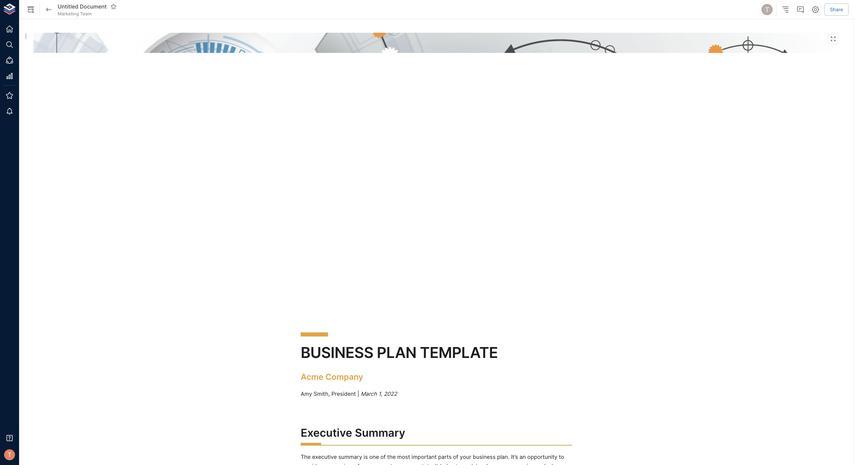 Task type: locate. For each thing, give the bounding box(es) containing it.
0 vertical spatial t
[[765, 6, 769, 13]]

show wiki image
[[27, 5, 35, 14]]

to
[[559, 454, 564, 460], [455, 463, 461, 465]]

your up 'explain'
[[460, 454, 471, 460]]

smith,
[[314, 390, 330, 397]]

president
[[331, 390, 356, 397]]

your
[[460, 454, 471, 460], [361, 463, 372, 465]]

1 vertical spatial to
[[455, 463, 461, 465]]

go back image
[[45, 5, 53, 14]]

executive summary
[[301, 426, 405, 439]]

0 vertical spatial an
[[520, 454, 526, 460]]

0 horizontal spatial to
[[455, 463, 461, 465]]

of
[[380, 454, 386, 460], [453, 454, 458, 460], [354, 463, 359, 465]]

to right helps
[[455, 463, 461, 465]]

company
[[325, 372, 363, 382]]

1 horizontal spatial your
[[460, 454, 471, 460]]

provide
[[301, 463, 320, 465]]

an down executive
[[322, 463, 328, 465]]

t
[[765, 6, 769, 13], [8, 451, 12, 458]]

company
[[394, 463, 417, 465]]

is
[[364, 454, 368, 460]]

comments image
[[796, 5, 805, 14]]

1,
[[378, 390, 382, 397]]

explain
[[462, 463, 480, 465]]

1 horizontal spatial t
[[765, 6, 769, 13]]

it's
[[511, 454, 518, 460]]

1 vertical spatial your
[[361, 463, 372, 465]]

your down 'is'
[[361, 463, 372, 465]]

0 horizontal spatial an
[[322, 463, 328, 465]]

document
[[80, 3, 107, 10]]

t button
[[761, 3, 774, 16], [2, 447, 17, 462]]

marketing team link
[[58, 11, 92, 17]]

0 horizontal spatial t
[[8, 451, 12, 458]]

parts
[[438, 454, 452, 460]]

to right opportunity
[[559, 454, 564, 460]]

current
[[374, 463, 392, 465]]

0 vertical spatial your
[[460, 454, 471, 460]]

an right it's
[[520, 454, 526, 460]]

most
[[397, 454, 410, 460]]

summary
[[355, 426, 405, 439]]

business plan template
[[301, 343, 498, 362]]

1 vertical spatial t button
[[2, 447, 17, 462]]

0 horizontal spatial your
[[361, 463, 372, 465]]

acme company
[[301, 372, 363, 382]]

amy smith, president | march 1, 2022
[[301, 390, 397, 397]]

1 horizontal spatial to
[[559, 454, 564, 460]]

of down summary
[[354, 463, 359, 465]]

plan
[[377, 343, 416, 362]]

1 horizontal spatial t button
[[761, 3, 774, 16]]

1 vertical spatial t
[[8, 451, 12, 458]]

of up current
[[380, 454, 386, 460]]

settings image
[[811, 5, 820, 14]]

why
[[547, 463, 558, 465]]

executive
[[312, 454, 337, 460]]

of right parts
[[453, 454, 458, 460]]

business
[[473, 454, 496, 460]]

marketing
[[58, 11, 79, 16]]

an
[[520, 454, 526, 460], [322, 463, 328, 465]]

overview
[[329, 463, 353, 465]]

untitled document
[[58, 3, 107, 10]]



Task type: vqa. For each thing, say whether or not it's contained in the screenshot.
the bottommost to
yes



Task type: describe. For each thing, give the bounding box(es) containing it.
table of contents image
[[781, 5, 790, 14]]

march
[[361, 390, 377, 397]]

1 horizontal spatial of
[[380, 454, 386, 460]]

business
[[301, 343, 373, 362]]

and
[[536, 463, 546, 465]]

2022
[[384, 390, 397, 397]]

opportunity
[[527, 454, 557, 460]]

team
[[80, 11, 92, 16]]

executive
[[301, 426, 352, 439]]

share
[[830, 6, 843, 12]]

0 vertical spatial to
[[559, 454, 564, 460]]

are
[[510, 463, 519, 465]]

acme
[[301, 372, 323, 382]]

amy
[[301, 390, 312, 397]]

going
[[520, 463, 534, 465]]

0 horizontal spatial of
[[354, 463, 359, 465]]

state. it
[[419, 463, 439, 465]]

favorite image
[[110, 3, 117, 10]]

0 vertical spatial t button
[[761, 3, 774, 16]]

untitled
[[58, 3, 78, 10]]

one
[[369, 454, 379, 460]]

summary
[[338, 454, 362, 460]]

important
[[412, 454, 437, 460]]

the
[[387, 454, 396, 460]]

1 vertical spatial an
[[322, 463, 328, 465]]

helps
[[440, 463, 454, 465]]

you
[[499, 463, 509, 465]]

plan.
[[497, 454, 509, 460]]

marketing team
[[58, 11, 92, 16]]

|
[[357, 390, 359, 397]]

0 horizontal spatial t button
[[2, 447, 17, 462]]

the executive summary is one of the most important parts of your business plan. it's an opportunity to provide an overview of your current company state. it helps to explain where you are going and why yo
[[301, 454, 570, 465]]

2 horizontal spatial of
[[453, 454, 458, 460]]

where
[[482, 463, 498, 465]]

share button
[[824, 3, 849, 16]]

the
[[301, 454, 311, 460]]

template
[[420, 343, 498, 362]]

1 horizontal spatial an
[[520, 454, 526, 460]]



